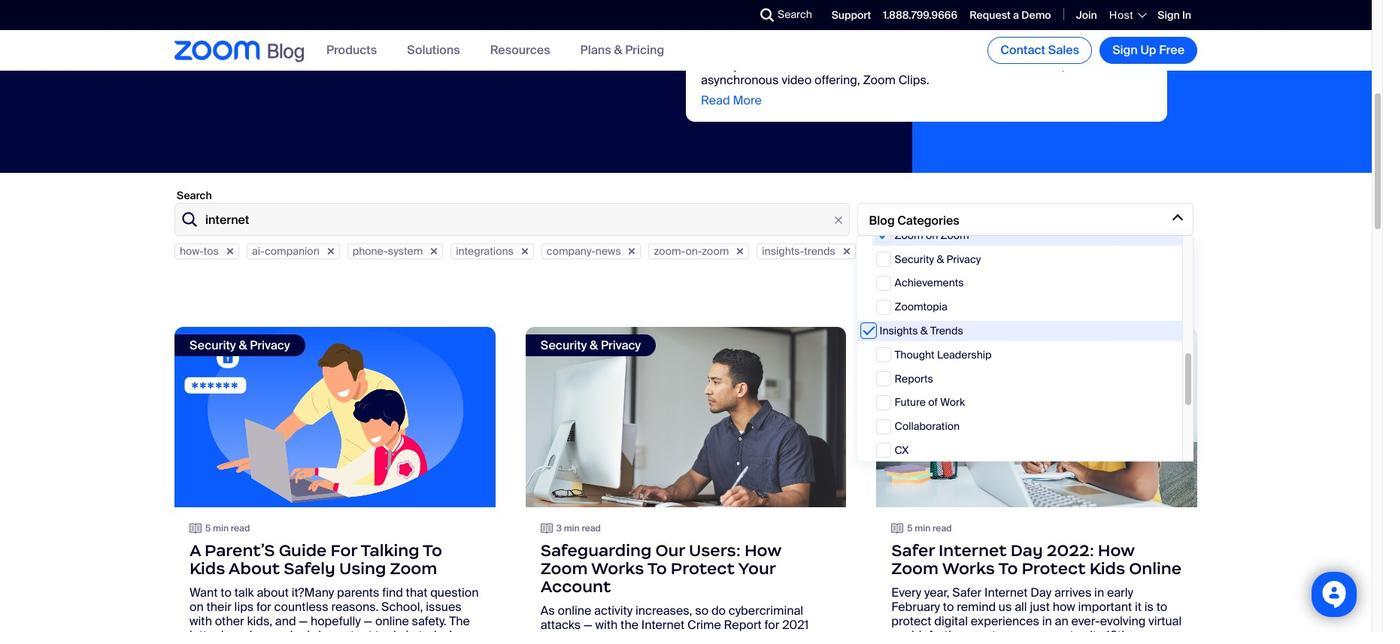 Task type: vqa. For each thing, say whether or not it's contained in the screenshot.
us
yes



Task type: locate. For each thing, give the bounding box(es) containing it.
safer right year, at the bottom right of page
[[952, 585, 982, 601]]

about
[[257, 585, 289, 601]]

1 horizontal spatial as
[[927, 628, 942, 633]]

2 protect from the left
[[1022, 559, 1086, 579]]

want
[[701, 13, 746, 33], [190, 585, 218, 601]]

0 horizontal spatial online
[[375, 614, 409, 629]]

zoom up that
[[390, 559, 437, 579]]

0 horizontal spatial and
[[275, 614, 296, 629]]

security & privacy for safer internet day 2022: how zoom works to protect kids online
[[892, 338, 992, 353]]

security for safeguarding our users: how zoom works to protect your account
[[541, 338, 587, 353]]

1 horizontal spatial 5
[[907, 522, 913, 534]]

want inside a parent's guide for talking to kids about safely using zoom want to talk about it?many parents find that question on their lips for countless reasons. school, issues with other kids, and — hopefully — online safety. the latter is an increasingly important topic in toda
[[190, 585, 218, 601]]

to up increases,
[[647, 559, 667, 579]]

0 horizontal spatial is
[[221, 628, 230, 633]]

sign left up at the right top
[[1113, 42, 1138, 58]]

search image
[[760, 8, 774, 22], [760, 8, 774, 22]]

&
[[614, 42, 622, 58], [937, 252, 944, 266], [921, 324, 928, 338], [239, 338, 247, 353], [590, 338, 598, 353], [941, 338, 949, 353]]

0 horizontal spatial on
[[190, 599, 204, 615]]

0 horizontal spatial how
[[745, 541, 781, 561]]

internet left crime
[[641, 617, 685, 633]]

privacy for safer internet day 2022: how zoom works to protect kids online
[[952, 338, 992, 353]]

communication
[[815, 58, 901, 73]]

1 horizontal spatial online
[[558, 603, 591, 619]]

contact
[[1001, 42, 1046, 58]]

2021
[[782, 617, 809, 633]]

safeguarding
[[541, 541, 652, 561]]

and inside a parent's guide for talking to kids about safely using zoom want to talk about it?many parents find that question on their lips for countless reasons. school, issues with other kids, and — hopefully — online safety. the latter is an increasingly important topic in toda
[[275, 614, 296, 629]]

ai-companion
[[252, 244, 319, 258]]

2 how from the left
[[1098, 541, 1135, 561]]

0 horizontal spatial sign
[[1113, 42, 1138, 58]]

5 up the every in the bottom of the page
[[907, 522, 913, 534]]

for inside a parent's guide for talking to kids about safely using zoom want to talk about it?many parents find that question on their lips for countless reasons. school, issues with other kids, and — hopefully — online safety. the latter is an increasingly important topic in toda
[[256, 599, 271, 615]]

1 horizontal spatial min
[[564, 522, 580, 534]]

0 vertical spatial is
[[1145, 599, 1154, 615]]

for right the lips on the bottom
[[256, 599, 271, 615]]

search
[[778, 8, 812, 21], [177, 189, 212, 202]]

kids up their
[[190, 559, 225, 579]]

in inside a parent's guide for talking to kids about safely using zoom want to talk about it?many parents find that question on their lips for countless reasons. school, issues with other kids, and — hopefully — online safety. the latter is an increasingly important topic in toda
[[406, 628, 416, 633]]

sign up free link
[[1100, 37, 1197, 64]]

sign
[[1158, 8, 1180, 22], [1113, 42, 1138, 58]]

every
[[892, 585, 922, 601]]

0 vertical spatial safer
[[892, 541, 935, 561]]

online down find
[[375, 614, 409, 629]]

safer
[[892, 541, 935, 561], [952, 585, 982, 601]]

0 horizontal spatial kids
[[190, 559, 225, 579]]

min
[[213, 522, 229, 534], [564, 522, 580, 534], [915, 522, 931, 534]]

integrations
[[456, 244, 514, 258]]

5 up parent's
[[205, 522, 211, 534]]

for inside the safeguarding our users: how zoom works to protect your account as online activity increases, so do cybercriminal attacks — with the internet crime report for 2021 noting a 7% increase in complaints when compar
[[765, 617, 780, 633]]

1 horizontal spatial kids
[[1090, 559, 1125, 579]]

just
[[1030, 599, 1050, 615]]

trends
[[930, 324, 963, 338]]

1 5 min read from the left
[[205, 522, 250, 534]]

the right 7%
[[621, 617, 639, 633]]

1 horizontal spatial works
[[942, 559, 995, 579]]

1 vertical spatial important
[[318, 628, 372, 633]]

search up how-
[[177, 189, 212, 202]]

on left their
[[190, 599, 204, 615]]

1 vertical spatial day
[[1031, 585, 1052, 601]]

a inside the safeguarding our users: how zoom works to protect your account as online activity increases, so do cybercriminal attacks — with the internet crime report for 2021 noting a 7% increase in complaints when compar
[[578, 632, 585, 633]]

online inside the safeguarding our users: how zoom works to protect your account as online activity increases, so do cybercriminal attacks — with the internet crime report for 2021 noting a 7% increase in complaints when compar
[[558, 603, 591, 619]]

ever-
[[1071, 614, 1100, 629]]

1 vertical spatial internet
[[985, 585, 1028, 601]]

0 vertical spatial as
[[541, 603, 555, 619]]

1 horizontal spatial how
[[1098, 541, 1135, 561]]

for left the 2021
[[765, 617, 780, 633]]

a
[[1013, 8, 1019, 22], [578, 632, 585, 633]]

enable
[[744, 58, 782, 73]]

noting
[[541, 632, 576, 633]]

2 safer internet day image from the left
[[877, 327, 1197, 508]]

is right it
[[1145, 599, 1154, 615]]

read up safeguarding
[[582, 522, 601, 534]]

0 vertical spatial for
[[256, 599, 271, 615]]

zoom on zoom
[[895, 228, 969, 242]]

1 vertical spatial safer
[[952, 585, 982, 601]]

and inside want to collaborate over video but can't align schedules? try asynchronous video to help enable clear communication and cut back on wasted time, meet our asynchronous video offering, zoom clips. read more
[[904, 58, 925, 73]]

0 horizontal spatial as
[[541, 603, 555, 619]]

how inside safer internet day 2022: how zoom works to protect kids online every year, safer internet day arrives in early february to remind us all just how important it is to protect digital experiences in an ever-evolving virtual world. as the event commemorates its 19th year,
[[1098, 541, 1135, 561]]

kids inside a parent's guide for talking to kids about safely using zoom want to talk about it?many parents find that question on their lips for countless reasons. school, issues with other kids, and — hopefully — online safety. the latter is an increasingly important topic in toda
[[190, 559, 225, 579]]

min up year, at the bottom right of page
[[915, 522, 931, 534]]

to left talk
[[221, 585, 232, 601]]

protect up "arrives"
[[1022, 559, 1086, 579]]

works inside safer internet day 2022: how zoom works to protect kids online every year, safer internet day arrives in early february to remind us all just how important it is to protect digital experiences in an ever-evolving virtual world. as the event commemorates its 19th year,
[[942, 559, 995, 579]]

on inside want to collaborate over video but can't align schedules? try asynchronous video to help enable clear communication and cut back on wasted time, meet our asynchronous video offering, zoom clips. read more
[[978, 58, 992, 73]]

to up enable
[[750, 13, 768, 33]]

1 vertical spatial search
[[177, 189, 212, 202]]

2 kids from the left
[[1090, 559, 1125, 579]]

safer internet day image for day
[[877, 327, 1197, 508]]

with inside a parent's guide for talking to kids about safely using zoom want to talk about it?many parents find that question on their lips for countless reasons. school, issues with other kids, and — hopefully — online safety. the latter is an increasingly important topic in toda
[[190, 614, 212, 629]]

works
[[591, 559, 644, 579], [942, 559, 995, 579]]

integrations button
[[451, 244, 534, 259]]

1 horizontal spatial protect
[[1022, 559, 1086, 579]]

topic
[[375, 628, 403, 633]]

1 kids from the left
[[190, 559, 225, 579]]

0 horizontal spatial asynchronous
[[701, 72, 779, 88]]

zoom inside a parent's guide for talking to kids about safely using zoom want to talk about it?many parents find that question on their lips for countless reasons. school, issues with other kids, and — hopefully — online safety. the latter is an increasingly important topic in toda
[[390, 559, 437, 579]]

insights-
[[762, 244, 804, 258]]

it?many
[[292, 585, 334, 601]]

to right talking
[[423, 541, 442, 561]]

read for a
[[231, 522, 250, 534]]

with left other
[[190, 614, 212, 629]]

want up help
[[701, 13, 746, 33]]

1 horizontal spatial the
[[945, 628, 963, 633]]

to left help
[[701, 58, 714, 73]]

5 for safer
[[907, 522, 913, 534]]

Search text field
[[175, 203, 850, 236]]

2 horizontal spatial read
[[933, 522, 952, 534]]

0 vertical spatial want
[[701, 13, 746, 33]]

video up back
[[950, 31, 995, 52]]

on inside a parent's guide for talking to kids about safely using zoom want to talk about it?many parents find that question on their lips for countless reasons. school, issues with other kids, and — hopefully — online safety. the latter is an increasingly important topic in toda
[[190, 599, 204, 615]]

5 min read up parent's
[[205, 522, 250, 534]]

2 horizontal spatial —
[[584, 617, 592, 633]]

0 horizontal spatial min
[[213, 522, 229, 534]]

in down increases,
[[659, 632, 669, 633]]

protect
[[671, 559, 735, 579], [1022, 559, 1086, 579]]

zoom logo image
[[175, 41, 260, 60]]

request a demo
[[970, 8, 1051, 22]]

join link
[[1076, 8, 1097, 22]]

2 vertical spatial internet
[[641, 617, 685, 633]]

3 min read
[[556, 522, 601, 534]]

security & privacy for safeguarding our users: how zoom works to protect your account
[[541, 338, 641, 353]]

an left the ever-
[[1055, 614, 1069, 629]]

pricing
[[625, 42, 664, 58]]

is inside a parent's guide for talking to kids about safely using zoom want to talk about it?many parents find that question on their lips for countless reasons. school, issues with other kids, and — hopefully — online safety. the latter is an increasingly important topic in toda
[[221, 628, 230, 633]]

a
[[190, 541, 201, 561]]

1 vertical spatial as
[[927, 628, 942, 633]]

online inside a parent's guide for talking to kids about safely using zoom want to talk about it?many parents find that question on their lips for countless reasons. school, issues with other kids, and — hopefully — online safety. the latter is an increasingly important topic in toda
[[375, 614, 409, 629]]

1 works from the left
[[591, 559, 644, 579]]

1 horizontal spatial search
[[778, 8, 812, 21]]

safety.
[[412, 614, 446, 629]]

2 horizontal spatial on
[[978, 58, 992, 73]]

0 horizontal spatial an
[[233, 628, 247, 633]]

min for a
[[213, 522, 229, 534]]

sign left in
[[1158, 8, 1180, 22]]

in left 'early'
[[1094, 585, 1104, 601]]

safer up the every in the bottom of the page
[[892, 541, 935, 561]]

1 horizontal spatial for
[[765, 617, 780, 633]]

safer internet day image
[[175, 327, 495, 508], [877, 327, 1197, 508]]

1 horizontal spatial read
[[582, 522, 601, 534]]

asynchronous up more in the right of the page
[[701, 72, 779, 88]]

— down it?many
[[299, 614, 308, 629]]

1 vertical spatial want
[[190, 585, 218, 601]]

do
[[711, 603, 726, 619]]

on down categories
[[926, 228, 938, 242]]

blog
[[869, 212, 895, 228]]

internet up year, at the bottom right of page
[[939, 541, 1007, 561]]

zoom up the every in the bottom of the page
[[892, 559, 939, 579]]

all
[[1015, 599, 1027, 615]]

0 vertical spatial sign
[[1158, 8, 1180, 22]]

to inside want to collaborate over video but can't align schedules? try asynchronous video to help enable clear communication and cut back on wasted time, meet our asynchronous video offering, zoom clips. read more
[[701, 58, 714, 73]]

thought leadership
[[895, 348, 992, 362]]

sign up free
[[1113, 42, 1185, 58]]

a left 7%
[[578, 632, 585, 633]]

want inside want to collaborate over video but can't align schedules? try asynchronous video to help enable clear communication and cut back on wasted time, meet our asynchronous video offering, zoom clips. read more
[[701, 13, 746, 33]]

0 horizontal spatial works
[[591, 559, 644, 579]]

1 horizontal spatial sign
[[1158, 8, 1180, 22]]

increase
[[609, 632, 657, 633]]

on for but
[[978, 58, 992, 73]]

5 min read up year, at the bottom right of page
[[907, 522, 952, 534]]

1 vertical spatial is
[[221, 628, 230, 633]]

1 horizontal spatial is
[[1145, 599, 1154, 615]]

2 vertical spatial on
[[190, 599, 204, 615]]

1 vertical spatial asynchronous
[[701, 72, 779, 88]]

0 horizontal spatial important
[[318, 628, 372, 633]]

over
[[870, 13, 906, 33]]

None search field
[[706, 3, 764, 27]]

1 horizontal spatial want
[[701, 13, 746, 33]]

event
[[965, 628, 996, 633]]

1 horizontal spatial an
[[1055, 614, 1069, 629]]

how
[[1053, 599, 1075, 615]]

on for to
[[190, 599, 204, 615]]

1 horizontal spatial and
[[904, 58, 925, 73]]

zoomtopia
[[895, 300, 948, 314]]

2 5 min read from the left
[[907, 522, 952, 534]]

security for a parent's guide for talking to kids about safely using zoom
[[190, 338, 236, 353]]

to up us
[[998, 559, 1018, 579]]

0 horizontal spatial with
[[190, 614, 212, 629]]

1 horizontal spatial asynchronous
[[828, 31, 946, 52]]

crime
[[688, 617, 721, 633]]

1 horizontal spatial 5 min read
[[907, 522, 952, 534]]

2022:
[[1047, 541, 1094, 561]]

as inside the safeguarding our users: how zoom works to protect your account as online activity increases, so do cybercriminal attacks — with the internet crime report for 2021 noting a 7% increase in complaints when compar
[[541, 603, 555, 619]]

guide
[[279, 541, 327, 561]]

kids up 'early'
[[1090, 559, 1125, 579]]

1 vertical spatial a
[[578, 632, 585, 633]]

your
[[738, 559, 776, 579]]

products button
[[326, 42, 377, 58]]

zoom left "clips."
[[863, 72, 896, 88]]

read up year, at the bottom right of page
[[933, 522, 952, 534]]

asynchronous
[[828, 31, 946, 52], [701, 72, 779, 88]]

in
[[1182, 8, 1191, 22]]

0 horizontal spatial safer internet day image
[[175, 327, 495, 508]]

works up remind
[[942, 559, 995, 579]]

1 horizontal spatial important
[[1078, 599, 1132, 615]]

0 horizontal spatial 5
[[205, 522, 211, 534]]

an left kids,
[[233, 628, 247, 633]]

support
[[832, 8, 871, 22]]

1 vertical spatial for
[[765, 617, 780, 633]]

1 vertical spatial and
[[275, 614, 296, 629]]

internet
[[939, 541, 1007, 561], [985, 585, 1028, 601], [641, 617, 685, 633]]

help
[[717, 58, 741, 73]]

2 min from the left
[[564, 522, 580, 534]]

0 horizontal spatial want
[[190, 585, 218, 601]]

— right attacks
[[584, 617, 592, 633]]

privacy
[[947, 252, 981, 266], [250, 338, 290, 353], [601, 338, 641, 353], [952, 338, 992, 353]]

time,
[[1037, 58, 1065, 73]]

1 how from the left
[[745, 541, 781, 561]]

0 vertical spatial on
[[978, 58, 992, 73]]

february
[[892, 599, 940, 615]]

0 horizontal spatial protect
[[671, 559, 735, 579]]

1 vertical spatial sign
[[1113, 42, 1138, 58]]

0 horizontal spatial safer
[[892, 541, 935, 561]]

— left topic
[[364, 614, 372, 629]]

0 horizontal spatial read
[[231, 522, 250, 534]]

with right attacks
[[595, 617, 618, 633]]

activity
[[594, 603, 633, 619]]

important up its
[[1078, 599, 1132, 615]]

0 horizontal spatial the
[[621, 617, 639, 633]]

1 safer internet day image from the left
[[175, 327, 495, 508]]

the left event
[[945, 628, 963, 633]]

and left cut
[[904, 58, 925, 73]]

1 horizontal spatial with
[[595, 617, 618, 633]]

zoom down the 3
[[541, 559, 588, 579]]

0 horizontal spatial for
[[256, 599, 271, 615]]

1 min from the left
[[213, 522, 229, 534]]

min for safeguarding
[[564, 522, 580, 534]]

plans & pricing link
[[580, 42, 664, 58]]

1 horizontal spatial on
[[926, 228, 938, 242]]

future of work
[[895, 396, 965, 409]]

read up parent's
[[231, 522, 250, 534]]

2 horizontal spatial min
[[915, 522, 931, 534]]

as inside safer internet day 2022: how zoom works to protect kids online every year, safer internet day arrives in early february to remind us all just how important it is to protect digital experiences in an ever-evolving virtual world. as the event commemorates its 19th year,
[[927, 628, 942, 633]]

19th
[[1106, 628, 1129, 633]]

3 min from the left
[[915, 522, 931, 534]]

on right back
[[978, 58, 992, 73]]

products
[[326, 42, 377, 58]]

news
[[596, 244, 621, 258]]

as right world. in the bottom right of the page
[[927, 628, 942, 633]]

1 protect from the left
[[671, 559, 735, 579]]

is right latter
[[221, 628, 230, 633]]

online down account on the bottom left
[[558, 603, 591, 619]]

0 vertical spatial a
[[1013, 8, 1019, 22]]

day left 2022:
[[1011, 541, 1043, 561]]

safeguarding our users: how zoom works to protect your account as online activity increases, so do cybercriminal attacks — with the internet crime report for 2021 noting a 7% increase in complaints when compar
[[541, 541, 826, 633]]

to inside the safeguarding our users: how zoom works to protect your account as online activity increases, so do cybercriminal attacks — with the internet crime report for 2021 noting a 7% increase in complaints when compar
[[647, 559, 667, 579]]

it
[[1135, 599, 1142, 615]]

2 5 from the left
[[907, 522, 913, 534]]

search up try
[[778, 8, 812, 21]]

internet up experiences
[[985, 585, 1028, 601]]

account security image
[[526, 327, 846, 508]]

how up 'early'
[[1098, 541, 1135, 561]]

1 5 from the left
[[205, 522, 211, 534]]

day right all
[[1031, 585, 1052, 601]]

protect up so
[[671, 559, 735, 579]]

2 works from the left
[[942, 559, 995, 579]]

as up noting
[[541, 603, 555, 619]]

0 horizontal spatial 5 min read
[[205, 522, 250, 534]]

asynchronous up "communication"
[[828, 31, 946, 52]]

kids
[[190, 559, 225, 579], [1090, 559, 1125, 579]]

2 read from the left
[[582, 522, 601, 534]]

as
[[541, 603, 555, 619], [927, 628, 942, 633]]

sign for sign up free
[[1113, 42, 1138, 58]]

3 read from the left
[[933, 522, 952, 534]]

in right topic
[[406, 628, 416, 633]]

0 vertical spatial and
[[904, 58, 925, 73]]

a left demo
[[1013, 8, 1019, 22]]

talking
[[361, 541, 419, 561]]

zoom-on-zoom button
[[649, 244, 749, 259]]

contact sales link
[[988, 37, 1092, 64]]

zoom inside safer internet day 2022: how zoom works to protect kids online every year, safer internet day arrives in early february to remind us all just how important it is to protect digital experiences in an ever-evolving virtual world. as the event commemorates its 19th year,
[[892, 559, 939, 579]]

0 vertical spatial important
[[1078, 599, 1132, 615]]

align
[[1036, 13, 1076, 33]]

1 horizontal spatial safer internet day image
[[877, 327, 1197, 508]]

and right kids,
[[275, 614, 296, 629]]

0 horizontal spatial a
[[578, 632, 585, 633]]

works up activity
[[591, 559, 644, 579]]

security for safer internet day 2022: how zoom works to protect kids online
[[892, 338, 938, 353]]

min right the 3
[[564, 522, 580, 534]]

important down reasons.
[[318, 628, 372, 633]]

read
[[231, 522, 250, 534], [582, 522, 601, 534], [933, 522, 952, 534]]

want up latter
[[190, 585, 218, 601]]

1 read from the left
[[231, 522, 250, 534]]

how right users:
[[745, 541, 781, 561]]

min up parent's
[[213, 522, 229, 534]]

0 vertical spatial day
[[1011, 541, 1043, 561]]



Task type: describe. For each thing, give the bounding box(es) containing it.
about
[[229, 559, 280, 579]]

in inside the safeguarding our users: how zoom works to protect your account as online activity increases, so do cybercriminal attacks — with the internet crime report for 2021 noting a 7% increase in complaints when compar
[[659, 632, 669, 633]]

1.888.799.9666
[[883, 8, 958, 22]]

clips.
[[899, 72, 929, 88]]

experiences
[[971, 614, 1039, 629]]

a parent's guide for talking to kids about safely using zoom want to talk about it?many parents find that question on their lips for countless reasons. school, issues with other kids, and — hopefully — online safety. the latter is an increasingly important topic in toda
[[190, 541, 479, 633]]

but
[[958, 13, 987, 33]]

report
[[724, 617, 762, 633]]

0 horizontal spatial search
[[177, 189, 212, 202]]

1.888.799.9666 link
[[883, 8, 958, 22]]

company-news
[[547, 244, 621, 258]]

1 vertical spatial on
[[926, 228, 938, 242]]

phone-system button
[[347, 244, 443, 259]]

collaboration
[[895, 420, 960, 433]]

is inside safer internet day 2022: how zoom works to protect kids online every year, safer internet day arrives in early february to remind us all just how important it is to protect digital experiences in an ever-evolving virtual world. as the event commemorates its 19th year,
[[1145, 599, 1154, 615]]

account
[[541, 577, 611, 597]]

leadership
[[937, 348, 992, 362]]

countless
[[274, 599, 328, 615]]

up
[[1141, 42, 1156, 58]]

zoom inside the safeguarding our users: how zoom works to protect your account as online activity increases, so do cybercriminal attacks — with the internet crime report for 2021 noting a 7% increase in complaints when compar
[[541, 559, 588, 579]]

to inside safer internet day 2022: how zoom works to protect kids online every year, safer internet day arrives in early february to remind us all just how important it is to protect digital experiences in an ever-evolving virtual world. as the event commemorates its 19th year,
[[998, 559, 1018, 579]]

important inside safer internet day 2022: how zoom works to protect kids online every year, safer internet day arrives in early february to remind us all just how important it is to protect digital experiences in an ever-evolving virtual world. as the event commemorates its 19th year,
[[1078, 599, 1132, 615]]

our
[[655, 541, 685, 561]]

kids,
[[247, 614, 272, 629]]

clear search image
[[830, 212, 847, 229]]

attacks
[[541, 617, 581, 633]]

ai-companion button
[[247, 244, 340, 259]]

request
[[970, 8, 1011, 22]]

offering,
[[815, 72, 860, 88]]

achievements
[[895, 276, 964, 290]]

the inside safer internet day 2022: how zoom works to protect kids online every year, safer internet day arrives in early february to remind us all just how important it is to protect digital experiences in an ever-evolving virtual world. as the event commemorates its 19th year,
[[945, 628, 963, 633]]

using
[[339, 559, 386, 579]]

demo
[[1022, 8, 1051, 22]]

0 vertical spatial search
[[778, 8, 812, 21]]

sales
[[1048, 42, 1079, 58]]

0 horizontal spatial —
[[299, 614, 308, 629]]

internet inside the safeguarding our users: how zoom works to protect your account as online activity increases, so do cybercriminal attacks — with the internet crime report for 2021 noting a 7% increase in complaints when compar
[[641, 617, 685, 633]]

5 for a
[[205, 522, 211, 534]]

find
[[382, 585, 403, 601]]

how-
[[180, 244, 204, 258]]

try
[[798, 31, 824, 52]]

insights-trends button
[[757, 244, 856, 259]]

its
[[1090, 628, 1103, 633]]

host button
[[1109, 8, 1146, 22]]

of
[[928, 396, 938, 409]]

1 horizontal spatial safer
[[952, 585, 982, 601]]

1 horizontal spatial —
[[364, 614, 372, 629]]

solutions button
[[407, 42, 460, 58]]

video left the but
[[909, 13, 954, 33]]

issues
[[426, 599, 462, 615]]

lips
[[234, 599, 254, 615]]

security & privacy for a parent's guide for talking to kids about safely using zoom
[[190, 338, 290, 353]]

meet
[[1068, 58, 1096, 73]]

5 min read for internet
[[907, 522, 952, 534]]

want to collaborate over video but can't align schedules? try asynchronous video to help enable clear communication and cut back on wasted time, meet our asynchronous video offering, zoom clips. read more
[[701, 13, 1117, 108]]

evolving
[[1100, 614, 1146, 629]]

arrives
[[1054, 585, 1092, 601]]

phone-system
[[353, 244, 423, 258]]

digital
[[934, 614, 968, 629]]

important inside a parent's guide for talking to kids about safely using zoom want to talk about it?many parents find that question on their lips for countless reasons. school, issues with other kids, and — hopefully — online safety. the latter is an increasingly important topic in toda
[[318, 628, 372, 633]]

video right enable
[[782, 72, 812, 88]]

zoom down categories
[[941, 228, 969, 242]]

future
[[895, 396, 926, 409]]

so
[[695, 603, 709, 619]]

zoom-on-zoom
[[654, 244, 729, 258]]

protect inside the safeguarding our users: how zoom works to protect your account as online activity increases, so do cybercriminal attacks — with the internet crime report for 2021 noting a 7% increase in complaints when compar
[[671, 559, 735, 579]]

back
[[948, 58, 975, 73]]

cybercriminal
[[729, 603, 803, 619]]

parents
[[337, 585, 379, 601]]

an inside safer internet day 2022: how zoom works to protect kids online every year, safer internet day arrives in early february to remind us all just how important it is to protect digital experiences in an ever-evolving virtual world. as the event commemorates its 19th year,
[[1055, 614, 1069, 629]]

sign in
[[1158, 8, 1191, 22]]

school,
[[381, 599, 423, 615]]

wasted
[[995, 58, 1034, 73]]

safer internet day image for guide
[[175, 327, 495, 508]]

0 vertical spatial asynchronous
[[828, 31, 946, 52]]

kids inside safer internet day 2022: how zoom works to protect kids online every year, safer internet day arrives in early february to remind us all just how important it is to protect digital experiences in an ever-evolving virtual world. as the event commemorates its 19th year,
[[1090, 559, 1125, 579]]

system
[[388, 244, 423, 258]]

can't
[[991, 13, 1032, 33]]

how inside the safeguarding our users: how zoom works to protect your account as online activity increases, so do cybercriminal attacks — with the internet crime report for 2021 noting a 7% increase in complaints when compar
[[745, 541, 781, 561]]

to right it
[[1157, 599, 1168, 615]]

cx
[[895, 444, 909, 457]]

logo blog.svg image
[[268, 40, 304, 64]]

with inside the safeguarding our users: how zoom works to protect your account as online activity increases, so do cybercriminal attacks — with the internet crime report for 2021 noting a 7% increase in complaints when compar
[[595, 617, 618, 633]]

sign for sign in
[[1158, 8, 1180, 22]]

how-tos button
[[175, 244, 239, 259]]

in left 'how'
[[1042, 614, 1052, 629]]

free
[[1159, 42, 1185, 58]]

tos
[[204, 244, 219, 258]]

privacy for safeguarding our users: how zoom works to protect your account
[[601, 338, 641, 353]]

1 horizontal spatial a
[[1013, 8, 1019, 22]]

safer internet day 2022: how zoom works to protect kids online every year, safer internet day arrives in early february to remind us all just how important it is to protect digital experiences in an ever-evolving virtual world. as the event commemorates its 19th year,
[[892, 541, 1182, 633]]

works inside the safeguarding our users: how zoom works to protect your account as online activity increases, so do cybercriminal attacks — with the internet crime report for 2021 noting a 7% increase in complaints when compar
[[591, 559, 644, 579]]

request a demo link
[[970, 8, 1051, 22]]

latter
[[190, 628, 218, 633]]

protect inside safer internet day 2022: how zoom works to protect kids online every year, safer internet day arrives in early february to remind us all just how important it is to protect digital experiences in an ever-evolving virtual world. as the event commemorates its 19th year,
[[1022, 559, 1086, 579]]

read for safer
[[933, 522, 952, 534]]

0 vertical spatial internet
[[939, 541, 1007, 561]]

for
[[331, 541, 357, 561]]

to inside a parent's guide for talking to kids about safely using zoom want to talk about it?many parents find that question on their lips for countless reasons. school, issues with other kids, and — hopefully — online safety. the latter is an increasingly important topic in toda
[[221, 585, 232, 601]]

talk
[[234, 585, 254, 601]]

protect
[[892, 614, 932, 629]]

year,
[[924, 585, 950, 601]]

plans
[[580, 42, 611, 58]]

— inside the safeguarding our users: how zoom works to protect your account as online activity increases, so do cybercriminal attacks — with the internet crime report for 2021 noting a 7% increase in complaints when compar
[[584, 617, 592, 633]]

commemorates
[[999, 628, 1087, 633]]

categories
[[898, 212, 960, 228]]

to inside want to collaborate over video but can't align schedules? try asynchronous video to help enable clear communication and cut back on wasted time, meet our asynchronous video offering, zoom clips. read more
[[750, 13, 768, 33]]

zoom inside want to collaborate over video but can't align schedules? try asynchronous video to help enable clear communication and cut back on wasted time, meet our asynchronous video offering, zoom clips. read more
[[863, 72, 896, 88]]

read more link
[[701, 92, 762, 108]]

5 min read for parent's
[[205, 522, 250, 534]]

privacy for a parent's guide for talking to kids about safely using zoom
[[250, 338, 290, 353]]

clear
[[784, 58, 812, 73]]

min for safer
[[915, 522, 931, 534]]

read for safeguarding
[[582, 522, 601, 534]]

to left remind
[[943, 599, 954, 615]]

zoom down blog categories
[[895, 228, 923, 242]]

7%
[[588, 632, 606, 633]]

join
[[1076, 8, 1097, 22]]

us
[[999, 599, 1012, 615]]

to inside a parent's guide for talking to kids about safely using zoom want to talk about it?many parents find that question on their lips for countless reasons. school, issues with other kids, and — hopefully — online safety. the latter is an increasingly important topic in toda
[[423, 541, 442, 561]]

thought
[[895, 348, 935, 362]]

read
[[701, 92, 730, 108]]

their
[[206, 599, 232, 615]]

trends
[[804, 244, 835, 258]]

online
[[1129, 559, 1182, 579]]

3
[[556, 522, 562, 534]]

an inside a parent's guide for talking to kids about safely using zoom want to talk about it?many parents find that question on their lips for countless reasons. school, issues with other kids, and — hopefully — online safety. the latter is an increasingly important topic in toda
[[233, 628, 247, 633]]

the inside the safeguarding our users: how zoom works to protect your account as online activity increases, so do cybercriminal attacks — with the internet crime report for 2021 noting a 7% increase in complaints when compar
[[621, 617, 639, 633]]

how-tos
[[180, 244, 219, 258]]



